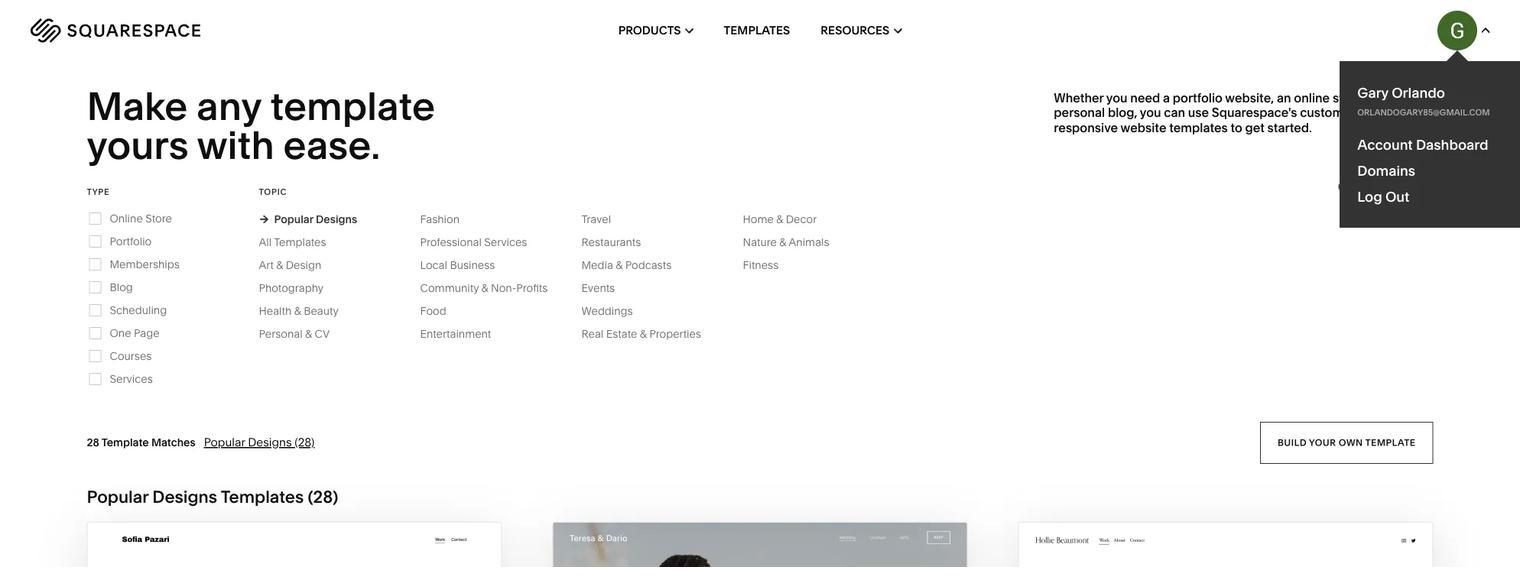 Task type: locate. For each thing, give the bounding box(es) containing it.
one page
[[110, 327, 159, 340]]

templates link
[[724, 0, 790, 61]]

scheduling
[[110, 304, 167, 317]]

any
[[197, 83, 261, 130]]

personal
[[259, 328, 303, 341]]

1 vertical spatial 28
[[313, 487, 333, 507]]

1 vertical spatial popular
[[204, 435, 245, 449]]

0 horizontal spatial template
[[270, 83, 435, 130]]

0 horizontal spatial 28
[[87, 436, 99, 449]]

fashion
[[420, 213, 460, 226]]

real
[[582, 328, 604, 341]]

products
[[618, 23, 681, 37]]

animals
[[789, 236, 829, 249]]

products button
[[618, 0, 693, 61]]

personal
[[1054, 105, 1105, 120]]

local business
[[420, 259, 495, 272]]

popular
[[274, 213, 313, 226], [204, 435, 245, 449], [87, 487, 148, 507]]

designs left (28)
[[248, 435, 292, 449]]

templates
[[724, 23, 790, 37], [274, 236, 326, 249], [221, 487, 304, 507]]

you left need
[[1106, 91, 1128, 105]]

0 horizontal spatial designs
[[152, 487, 217, 507]]

home & decor link
[[743, 213, 832, 226]]

customizable
[[1300, 105, 1378, 120]]

& right estate
[[640, 328, 647, 341]]

1 horizontal spatial 28
[[313, 487, 333, 507]]

you left can
[[1140, 105, 1161, 120]]

home & decor
[[743, 213, 817, 226]]

popular right matches at the left bottom of the page
[[204, 435, 245, 449]]

0 horizontal spatial popular
[[87, 487, 148, 507]]

& for design
[[276, 259, 283, 272]]

non-
[[491, 282, 516, 295]]

2 horizontal spatial designs
[[316, 213, 357, 226]]

1 horizontal spatial template
[[1365, 437, 1416, 448]]

& for non-
[[481, 282, 488, 295]]

& right "home"
[[776, 213, 783, 226]]

events link
[[582, 282, 630, 295]]

beaumont element
[[1019, 523, 1433, 567]]

a right need
[[1163, 91, 1170, 105]]

yours
[[87, 121, 189, 169]]

28
[[87, 436, 99, 449], [313, 487, 333, 507]]

0 vertical spatial popular
[[274, 213, 313, 226]]

entertainment link
[[420, 328, 506, 341]]

services down courses
[[110, 373, 153, 386]]

popular designs (28)
[[204, 435, 315, 449]]

type
[[87, 186, 110, 197]]

& right 'health'
[[294, 305, 301, 318]]

(
[[308, 487, 313, 507]]

my favorites link
[[1338, 179, 1433, 199]]

0 vertical spatial designs
[[316, 213, 357, 226]]

popular designs
[[274, 213, 357, 226]]

all
[[259, 236, 272, 249]]

make any template yours with ease.
[[87, 83, 443, 169]]

health & beauty
[[259, 305, 339, 318]]

designs up all templates link
[[316, 213, 357, 226]]

services up "business"
[[484, 236, 527, 249]]

1 horizontal spatial popular
[[204, 435, 245, 449]]

travel
[[582, 213, 611, 226]]

dario element
[[553, 523, 967, 567]]

blog,
[[1108, 105, 1137, 120]]

online
[[1294, 91, 1330, 105]]

website,
[[1225, 91, 1274, 105]]

28 up pazari image
[[313, 487, 333, 507]]

0 horizontal spatial a
[[1163, 91, 1170, 105]]

templates
[[1169, 120, 1228, 135]]

domains link
[[1357, 162, 1503, 179]]

weddings
[[582, 305, 633, 318]]

1 horizontal spatial a
[[1383, 91, 1390, 105]]

nature & animals
[[743, 236, 829, 249]]

you
[[1106, 91, 1128, 105], [1140, 105, 1161, 120]]

1 horizontal spatial designs
[[248, 435, 292, 449]]

can
[[1164, 105, 1185, 120]]

estate
[[606, 328, 637, 341]]

popular up all templates
[[274, 213, 313, 226]]

portfolio
[[1173, 91, 1223, 105]]

& for animals
[[779, 236, 786, 249]]

an
[[1277, 91, 1291, 105]]

0 vertical spatial templates
[[724, 23, 790, 37]]

a
[[1163, 91, 1170, 105], [1383, 91, 1390, 105]]

favorites
[[1380, 183, 1433, 194]]

media
[[582, 259, 613, 272]]

1 vertical spatial template
[[1365, 437, 1416, 448]]

designs
[[316, 213, 357, 226], [248, 435, 292, 449], [152, 487, 217, 507]]

art & design link
[[259, 259, 337, 272]]

designs down matches at the left bottom of the page
[[152, 487, 217, 507]]

a right or
[[1383, 91, 1390, 105]]

&
[[776, 213, 783, 226], [779, 236, 786, 249], [276, 259, 283, 272], [616, 259, 623, 272], [481, 282, 488, 295], [294, 305, 301, 318], [305, 328, 312, 341], [640, 328, 647, 341]]

my favorites
[[1363, 183, 1433, 194]]

resources
[[821, 23, 890, 37]]

my
[[1363, 183, 1378, 194]]

0 horizontal spatial services
[[110, 373, 153, 386]]

nature
[[743, 236, 777, 249]]

build
[[1278, 437, 1307, 448]]

community & non-profits
[[420, 282, 548, 295]]

popular down the template
[[87, 487, 148, 507]]

design
[[286, 259, 321, 272]]

popular for popular designs (28)
[[204, 435, 245, 449]]

community
[[420, 282, 479, 295]]

decor
[[786, 213, 817, 226]]

28 template matches
[[87, 436, 196, 449]]

& left 'non-'
[[481, 282, 488, 295]]

2 vertical spatial designs
[[152, 487, 217, 507]]

2 horizontal spatial popular
[[274, 213, 313, 226]]

& right nature
[[779, 236, 786, 249]]

domains
[[1357, 162, 1415, 179]]

0 vertical spatial template
[[270, 83, 435, 130]]

0 vertical spatial services
[[484, 236, 527, 249]]

1 vertical spatial designs
[[248, 435, 292, 449]]

& right art
[[276, 259, 283, 272]]

template
[[270, 83, 435, 130], [1365, 437, 1416, 448]]

& left cv
[[305, 328, 312, 341]]

1 horizontal spatial services
[[484, 236, 527, 249]]

get
[[1245, 120, 1265, 135]]

1 horizontal spatial you
[[1140, 105, 1161, 120]]

2 a from the left
[[1383, 91, 1390, 105]]

out
[[1386, 188, 1410, 205]]

28 left the template
[[87, 436, 99, 449]]

orlando
[[1392, 84, 1445, 101]]

responsive
[[1054, 120, 1118, 135]]

2 vertical spatial popular
[[87, 487, 148, 507]]

your
[[1309, 437, 1336, 448]]

build your own template
[[1278, 437, 1416, 448]]

& right media
[[616, 259, 623, 272]]

whether you need a portfolio website, an online store, or a personal blog, you can use squarespace's customizable and responsive website templates to get started.
[[1054, 91, 1403, 135]]



Task type: describe. For each thing, give the bounding box(es) containing it.
& for decor
[[776, 213, 783, 226]]

memberships
[[110, 258, 180, 271]]

professional
[[420, 236, 482, 249]]

& for beauty
[[294, 305, 301, 318]]

local business link
[[420, 259, 510, 272]]

designs for popular designs
[[316, 213, 357, 226]]

template inside button
[[1365, 437, 1416, 448]]

cv
[[315, 328, 330, 341]]

events
[[582, 282, 615, 295]]

popular for popular designs
[[274, 213, 313, 226]]

2 vertical spatial templates
[[221, 487, 304, 507]]

courses
[[110, 350, 152, 363]]

resources button
[[821, 0, 902, 61]]

& for cv
[[305, 328, 312, 341]]

dashboard
[[1416, 136, 1489, 153]]

beaumont image
[[1019, 523, 1433, 567]]

personal & cv
[[259, 328, 330, 341]]

health
[[259, 305, 292, 318]]

own
[[1339, 437, 1363, 448]]

or
[[1369, 91, 1381, 105]]

media & podcasts
[[582, 259, 672, 272]]

account
[[1357, 136, 1413, 153]]

media & podcasts link
[[582, 259, 687, 272]]

account dashboard link
[[1357, 136, 1503, 153]]

log out
[[1357, 188, 1410, 205]]

weddings link
[[582, 305, 648, 318]]

started.
[[1268, 120, 1312, 135]]

topic
[[259, 186, 287, 197]]

dario image
[[553, 523, 967, 567]]

template inside make any template yours with ease.
[[270, 83, 435, 130]]

store
[[145, 212, 172, 225]]

professional services
[[420, 236, 527, 249]]

fashion link
[[420, 213, 475, 226]]

health & beauty link
[[259, 305, 354, 318]]

popular designs templates ( 28 )
[[87, 487, 338, 507]]

fitness link
[[743, 259, 794, 272]]

portfolio
[[110, 235, 152, 248]]

template
[[101, 436, 149, 449]]

photography
[[259, 282, 324, 295]]

make
[[87, 83, 188, 130]]

community & non-profits link
[[420, 282, 563, 295]]

gary orlando orlandogary85@gmail.com
[[1357, 84, 1490, 117]]

0 horizontal spatial you
[[1106, 91, 1128, 105]]

store,
[[1333, 91, 1366, 105]]

0 vertical spatial 28
[[87, 436, 99, 449]]

1 a from the left
[[1163, 91, 1170, 105]]

gary
[[1357, 84, 1389, 101]]

business
[[450, 259, 495, 272]]

designs for popular designs (28)
[[248, 435, 292, 449]]

photography link
[[259, 282, 339, 295]]

matches
[[151, 436, 196, 449]]

& for podcasts
[[616, 259, 623, 272]]

podcasts
[[625, 259, 672, 272]]

1 vertical spatial templates
[[274, 236, 326, 249]]

build your own template button
[[1260, 422, 1433, 464]]

art
[[259, 259, 274, 272]]

popular designs (28) link
[[204, 435, 315, 449]]

blog
[[110, 281, 133, 294]]

1 vertical spatial services
[[110, 373, 153, 386]]

pazari element
[[88, 523, 501, 567]]

properties
[[649, 328, 701, 341]]

restaurants link
[[582, 236, 656, 249]]

squarespace's
[[1212, 105, 1297, 120]]

all templates
[[259, 236, 326, 249]]

designs for popular designs templates ( 28 )
[[152, 487, 217, 507]]

and
[[1381, 105, 1403, 120]]

popular for popular designs templates ( 28 )
[[87, 487, 148, 507]]

real estate & properties
[[582, 328, 701, 341]]

real estate & properties link
[[582, 328, 717, 341]]

home
[[743, 213, 774, 226]]

page
[[134, 327, 159, 340]]

restaurants
[[582, 236, 641, 249]]

fitness
[[743, 259, 779, 272]]

travel link
[[582, 213, 626, 226]]

log out link
[[1357, 188, 1410, 205]]

art & design
[[259, 259, 321, 272]]

(28)
[[295, 435, 315, 449]]

online
[[110, 212, 143, 225]]

local
[[420, 259, 447, 272]]

professional services link
[[420, 236, 543, 249]]

)
[[333, 487, 338, 507]]

nature & animals link
[[743, 236, 845, 249]]

pazari image
[[88, 523, 501, 567]]

to
[[1231, 120, 1242, 135]]

squarespace logo link
[[31, 18, 322, 43]]

account dashboard
[[1357, 136, 1489, 153]]

with
[[197, 121, 274, 169]]

website
[[1121, 120, 1166, 135]]

squarespace logo image
[[31, 18, 200, 43]]

personal & cv link
[[259, 328, 345, 341]]

all templates link
[[259, 236, 341, 249]]



Task type: vqa. For each thing, say whether or not it's contained in the screenshot.
"Portfolio (35)" link
no



